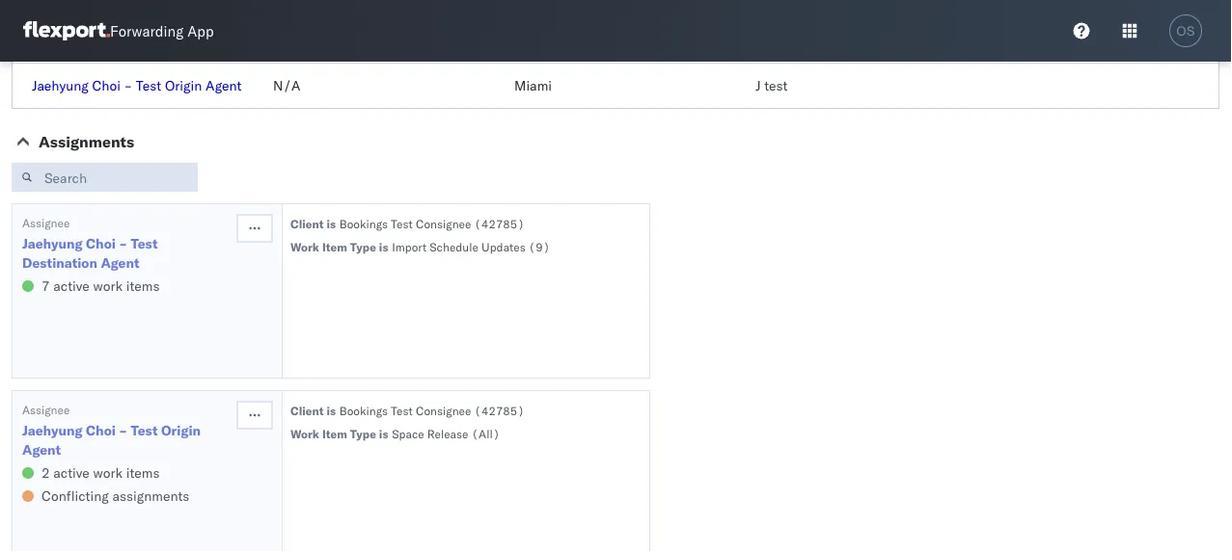 Task type: locate. For each thing, give the bounding box(es) containing it.
test
[[136, 77, 161, 94], [391, 217, 413, 231], [131, 235, 158, 252], [391, 404, 413, 418], [131, 423, 158, 440]]

item
[[322, 240, 347, 254], [322, 427, 347, 441]]

jaehyung down flexport. image
[[32, 77, 89, 94]]

choi up 2 active work items
[[86, 423, 116, 440]]

- down forwarding app link
[[124, 77, 132, 94]]

jaehyung up 2
[[22, 423, 83, 440]]

work item type is left space
[[290, 427, 388, 441]]

2 vertical spatial choi
[[86, 423, 116, 440]]

agent inside assignee jaehyung choi - test origin agent
[[22, 442, 61, 459]]

updates
[[482, 240, 526, 254]]

space release (all)
[[392, 427, 500, 441]]

type left space
[[350, 427, 376, 441]]

(42785) up updates
[[474, 217, 525, 231]]

items down jaehyung choi - test destination agent link
[[126, 278, 160, 295]]

1 client is bookings test consignee (42785) from the top
[[290, 217, 525, 231]]

0 vertical spatial consignee
[[416, 217, 471, 231]]

0 vertical spatial assignee
[[22, 216, 70, 230]]

choi
[[92, 77, 121, 94], [86, 235, 116, 252], [86, 423, 116, 440]]

origin inside assignee jaehyung choi - test origin agent
[[161, 423, 201, 440]]

1 vertical spatial client
[[290, 404, 324, 418]]

0 vertical spatial -
[[124, 77, 132, 94]]

client is bookings test consignee (42785) up import
[[290, 217, 525, 231]]

work item type is
[[290, 240, 388, 254], [290, 427, 388, 441]]

j test
[[756, 77, 788, 94]]

1 bookings from the top
[[339, 217, 388, 231]]

work up conflicting assignments
[[93, 465, 123, 482]]

1 vertical spatial jaehyung
[[22, 235, 83, 252]]

client
[[290, 217, 324, 231], [290, 404, 324, 418]]

2 work from the top
[[290, 427, 319, 441]]

2 active work items
[[41, 465, 160, 482]]

1 type from the top
[[350, 240, 376, 254]]

1 work from the top
[[93, 278, 123, 295]]

item for jaehyung choi - test destination agent
[[322, 240, 347, 254]]

bookings for jaehyung choi - test origin agent
[[339, 404, 388, 418]]

item left space
[[322, 427, 347, 441]]

2 item from the top
[[322, 427, 347, 441]]

items
[[126, 278, 160, 295], [126, 465, 160, 482]]

1 vertical spatial (42785)
[[474, 404, 525, 418]]

0 vertical spatial items
[[126, 278, 160, 295]]

1 vertical spatial active
[[53, 465, 90, 482]]

test down forwarding
[[136, 77, 161, 94]]

jaehyung choi - test origin agent link
[[32, 77, 242, 94], [22, 422, 234, 460]]

- for jaehyung choi - test destination agent
[[119, 235, 127, 252]]

client for jaehyung choi - test destination agent
[[290, 217, 324, 231]]

1 vertical spatial work
[[93, 465, 123, 482]]

1 item from the top
[[322, 240, 347, 254]]

0 vertical spatial client
[[290, 217, 324, 231]]

work down jaehyung choi - test destination agent link
[[93, 278, 123, 295]]

1 vertical spatial item
[[322, 427, 347, 441]]

work
[[290, 240, 319, 254], [290, 427, 319, 441]]

2 consignee from the top
[[416, 404, 471, 418]]

0 vertical spatial client is bookings test consignee (42785)
[[290, 217, 525, 231]]

- up 2 active work items
[[119, 423, 127, 440]]

1 vertical spatial assignee
[[22, 403, 70, 417]]

2 client from the top
[[290, 404, 324, 418]]

0 vertical spatial bookings
[[339, 217, 388, 231]]

work item type is for jaehyung choi - test origin agent
[[290, 427, 388, 441]]

1 vertical spatial consignee
[[416, 404, 471, 418]]

(9)
[[529, 240, 550, 254]]

1 client from the top
[[290, 217, 324, 231]]

2 work from the top
[[93, 465, 123, 482]]

-
[[124, 77, 132, 94], [119, 235, 127, 252], [119, 423, 127, 440]]

(42785) for jaehyung choi - test origin agent
[[474, 404, 525, 418]]

choi up '7 active work items'
[[86, 235, 116, 252]]

jaehyung inside the assignee jaehyung choi - test destination agent
[[22, 235, 83, 252]]

origin up assignments
[[161, 423, 201, 440]]

2 client is bookings test consignee (42785) from the top
[[290, 404, 525, 418]]

assignee
[[22, 216, 70, 230], [22, 403, 70, 417]]

import schedule updates (9)
[[392, 240, 550, 254]]

Search text field
[[12, 163, 198, 192]]

0 vertical spatial active
[[53, 278, 90, 295]]

1 vertical spatial items
[[126, 465, 160, 482]]

- inside the assignee jaehyung choi - test destination agent
[[119, 235, 127, 252]]

agent up 2
[[22, 442, 61, 459]]

agent for jaehyung choi - test destination agent
[[101, 255, 139, 272]]

test up 2 active work items
[[131, 423, 158, 440]]

item for jaehyung choi - test origin agent
[[322, 427, 347, 441]]

active
[[53, 278, 90, 295], [53, 465, 90, 482]]

choi inside assignee jaehyung choi - test origin agent
[[86, 423, 116, 440]]

2 vertical spatial agent
[[22, 442, 61, 459]]

items for 2 active work items
[[126, 465, 160, 482]]

consignee up space release (all) on the bottom of the page
[[416, 404, 471, 418]]

consignee up schedule
[[416, 217, 471, 231]]

work for jaehyung choi - test origin agent
[[290, 427, 319, 441]]

jaehyung choi - test origin agent
[[32, 77, 242, 94]]

0 vertical spatial work item type is
[[290, 240, 388, 254]]

conflicting
[[41, 488, 109, 505]]

2 vertical spatial jaehyung
[[22, 423, 83, 440]]

(42785) up (all)
[[474, 404, 525, 418]]

consignee for jaehyung choi - test origin agent
[[416, 404, 471, 418]]

- for jaehyung choi - test origin agent
[[119, 423, 127, 440]]

assignee inside the assignee jaehyung choi - test destination agent
[[22, 216, 70, 230]]

1 items from the top
[[126, 278, 160, 295]]

active for 7
[[53, 278, 90, 295]]

jaehyung choi - test origin agent link down forwarding
[[32, 77, 242, 94]]

origin
[[165, 77, 202, 94], [161, 423, 201, 440]]

0 vertical spatial jaehyung choi - test origin agent link
[[32, 77, 242, 94]]

2 work item type is from the top
[[290, 427, 388, 441]]

assignee inside assignee jaehyung choi - test origin agent
[[22, 403, 70, 417]]

0 horizontal spatial agent
[[22, 442, 61, 459]]

work
[[93, 278, 123, 295], [93, 465, 123, 482]]

1 (42785) from the top
[[474, 217, 525, 231]]

1 vertical spatial work item type is
[[290, 427, 388, 441]]

os
[[1177, 24, 1195, 38]]

1 active from the top
[[53, 278, 90, 295]]

jaehyung choi - test origin agent link up 2 active work items
[[22, 422, 234, 460]]

0 vertical spatial work
[[93, 278, 123, 295]]

1 consignee from the top
[[416, 217, 471, 231]]

client is bookings test consignee (42785)
[[290, 217, 525, 231], [290, 404, 525, 418]]

2 bookings from the top
[[339, 404, 388, 418]]

agent
[[206, 77, 242, 94], [101, 255, 139, 272], [22, 442, 61, 459]]

1 work item type is from the top
[[290, 240, 388, 254]]

work item type is left import
[[290, 240, 388, 254]]

assignee jaehyung choi - test destination agent
[[22, 216, 158, 272]]

0 vertical spatial agent
[[206, 77, 242, 94]]

type
[[350, 240, 376, 254], [350, 427, 376, 441]]

1 assignee from the top
[[22, 216, 70, 230]]

consignee
[[416, 217, 471, 231], [416, 404, 471, 418]]

0 vertical spatial origin
[[165, 77, 202, 94]]

is
[[327, 217, 336, 231], [379, 240, 388, 254], [327, 404, 336, 418], [379, 427, 388, 441]]

1 horizontal spatial agent
[[101, 255, 139, 272]]

2 items from the top
[[126, 465, 160, 482]]

item left import
[[322, 240, 347, 254]]

assignee up 2
[[22, 403, 70, 417]]

2 (42785) from the top
[[474, 404, 525, 418]]

type for jaehyung choi - test origin agent
[[350, 427, 376, 441]]

bookings
[[339, 217, 388, 231], [339, 404, 388, 418]]

agent down app
[[206, 77, 242, 94]]

jaehyung up destination
[[22, 235, 83, 252]]

import
[[392, 240, 427, 254]]

active for 2
[[53, 465, 90, 482]]

test up import
[[391, 217, 413, 231]]

jaehyung
[[32, 77, 89, 94], [22, 235, 83, 252], [22, 423, 83, 440]]

forwarding app link
[[23, 21, 214, 41]]

destination
[[22, 255, 97, 272]]

2 assignee from the top
[[22, 403, 70, 417]]

type for jaehyung choi - test destination agent
[[350, 240, 376, 254]]

items up assignments
[[126, 465, 160, 482]]

1 vertical spatial work
[[290, 427, 319, 441]]

miami
[[514, 77, 552, 94]]

active right "7"
[[53, 278, 90, 295]]

agent inside the assignee jaehyung choi - test destination agent
[[101, 255, 139, 272]]

1 vertical spatial bookings
[[339, 404, 388, 418]]

test
[[764, 77, 788, 94]]

0 vertical spatial type
[[350, 240, 376, 254]]

0 vertical spatial jaehyung
[[32, 77, 89, 94]]

choi inside the assignee jaehyung choi - test destination agent
[[86, 235, 116, 252]]

1 vertical spatial choi
[[86, 235, 116, 252]]

1 vertical spatial -
[[119, 235, 127, 252]]

assignee jaehyung choi - test origin agent
[[22, 403, 201, 459]]

2 vertical spatial -
[[119, 423, 127, 440]]

(42785)
[[474, 217, 525, 231], [474, 404, 525, 418]]

1 vertical spatial agent
[[101, 255, 139, 272]]

client is bookings test consignee (42785) for jaehyung choi - test origin agent
[[290, 404, 525, 418]]

client is bookings test consignee (42785) up space
[[290, 404, 525, 418]]

0 vertical spatial item
[[322, 240, 347, 254]]

space
[[392, 427, 424, 441]]

jaehyung inside assignee jaehyung choi - test origin agent
[[22, 423, 83, 440]]

0 vertical spatial work
[[290, 240, 319, 254]]

type left import
[[350, 240, 376, 254]]

2 type from the top
[[350, 427, 376, 441]]

assignee up destination
[[22, 216, 70, 230]]

0 vertical spatial (42785)
[[474, 217, 525, 231]]

agent for jaehyung choi - test origin agent
[[22, 442, 61, 459]]

test up '7 active work items'
[[131, 235, 158, 252]]

1 vertical spatial origin
[[161, 423, 201, 440]]

work for jaehyung choi - test destination agent
[[290, 240, 319, 254]]

1 vertical spatial client is bookings test consignee (42785)
[[290, 404, 525, 418]]

agent up '7 active work items'
[[101, 255, 139, 272]]

1 work from the top
[[290, 240, 319, 254]]

active up conflicting
[[53, 465, 90, 482]]

- inside assignee jaehyung choi - test origin agent
[[119, 423, 127, 440]]

1 vertical spatial type
[[350, 427, 376, 441]]

2 active from the top
[[53, 465, 90, 482]]

- up '7 active work items'
[[119, 235, 127, 252]]

origin down app
[[165, 77, 202, 94]]

choi down forwarding app link
[[92, 77, 121, 94]]

assignments
[[39, 132, 134, 152]]

7
[[41, 278, 50, 295]]



Task type: vqa. For each thing, say whether or not it's contained in the screenshot.
the Documents related to Documents Button to the left
no



Task type: describe. For each thing, give the bounding box(es) containing it.
assignments
[[112, 488, 189, 505]]

work for origin
[[93, 465, 123, 482]]

client for jaehyung choi - test origin agent
[[290, 404, 324, 418]]

test up space
[[391, 404, 413, 418]]

n/a
[[273, 77, 301, 94]]

consignee for jaehyung choi - test destination agent
[[416, 217, 471, 231]]

(42785) for jaehyung choi - test destination agent
[[474, 217, 525, 231]]

j
[[756, 77, 761, 94]]

0 vertical spatial choi
[[92, 77, 121, 94]]

(all)
[[472, 427, 500, 441]]

2 horizontal spatial agent
[[206, 77, 242, 94]]

work for destination
[[93, 278, 123, 295]]

jaehyung choi - test destination agent link
[[22, 234, 234, 273]]

test inside the assignee jaehyung choi - test destination agent
[[131, 235, 158, 252]]

jaehyung for jaehyung choi - test destination agent
[[22, 235, 83, 252]]

work item type is for jaehyung choi - test destination agent
[[290, 240, 388, 254]]

assignee for jaehyung choi - test origin agent
[[22, 403, 70, 417]]

jaehyung for jaehyung choi - test origin agent
[[22, 423, 83, 440]]

app
[[187, 22, 214, 40]]

forwarding app
[[110, 22, 214, 40]]

items for 7 active work items
[[126, 278, 160, 295]]

assignee for jaehyung choi - test destination agent
[[22, 216, 70, 230]]

forwarding
[[110, 22, 184, 40]]

test inside assignee jaehyung choi - test origin agent
[[131, 423, 158, 440]]

flexport. image
[[23, 21, 110, 41]]

os button
[[1164, 9, 1208, 53]]

choi for jaehyung choi - test origin agent
[[86, 423, 116, 440]]

7 active work items
[[41, 278, 160, 295]]

client is bookings test consignee (42785) for jaehyung choi - test destination agent
[[290, 217, 525, 231]]

bookings for jaehyung choi - test destination agent
[[339, 217, 388, 231]]

2
[[41, 465, 50, 482]]

schedule
[[430, 240, 479, 254]]

1 vertical spatial jaehyung choi - test origin agent link
[[22, 422, 234, 460]]

choi for jaehyung choi - test destination agent
[[86, 235, 116, 252]]

release
[[427, 427, 469, 441]]

conflicting assignments
[[41, 488, 189, 505]]



